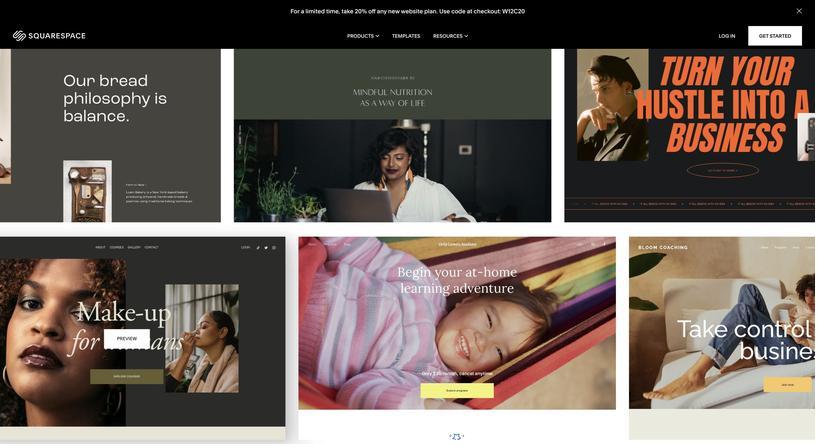 Task type: locate. For each thing, give the bounding box(es) containing it.
products button
[[347, 23, 379, 49]]

products
[[347, 33, 374, 39]]

log             in
[[719, 33, 736, 39]]

preview for preview link associated with myhra template image
[[383, 118, 403, 124]]

w12c20
[[503, 8, 525, 15]]

forma template image
[[565, 19, 816, 223]]

code
[[452, 8, 466, 15]]

at
[[467, 8, 473, 15]]

checkout:
[[474, 8, 501, 15]]

preview link for myhra template image
[[370, 112, 416, 131]]

get started link
[[749, 26, 803, 46]]

kusa template image
[[0, 237, 286, 440]]

preview link for loam template image
[[39, 112, 85, 131]]

preview link
[[39, 112, 85, 131], [370, 112, 416, 131], [701, 112, 747, 131], [104, 329, 150, 349], [435, 329, 481, 349], [765, 329, 811, 349]]

for a limited time, take 20% off any new website plan. use code at checkout: w12c20
[[291, 8, 525, 15]]

limited
[[306, 8, 325, 15]]

get
[[760, 33, 769, 39]]

squarespace logo image
[[13, 31, 85, 41]]

resources
[[434, 33, 463, 39]]

preview for preview link corresponding to bloom template image
[[778, 336, 798, 342]]

any
[[377, 8, 387, 15]]

log             in link
[[719, 33, 736, 39]]

use
[[439, 8, 450, 15]]

preview
[[52, 118, 72, 124], [383, 118, 403, 124], [714, 118, 734, 124], [117, 336, 137, 342], [448, 336, 468, 342], [778, 336, 798, 342]]

preview button
[[0, 19, 221, 224], [234, 19, 552, 224], [565, 19, 816, 224], [0, 237, 286, 441], [299, 237, 616, 441], [630, 237, 816, 441]]

preview link for forma template image
[[701, 112, 747, 131]]

for
[[291, 8, 300, 15]]



Task type: describe. For each thing, give the bounding box(es) containing it.
started
[[770, 33, 792, 39]]

log
[[719, 33, 730, 39]]

plan.
[[424, 8, 438, 15]]

templates
[[392, 33, 421, 39]]

preview link for bloom template image
[[765, 329, 811, 349]]

in
[[731, 33, 736, 39]]

preview for loam template image's preview link
[[52, 118, 72, 124]]

take
[[342, 8, 354, 15]]

resources button
[[434, 23, 468, 49]]

website
[[401, 8, 423, 15]]

loam template image
[[0, 19, 221, 223]]

preview link for the kusa template image
[[104, 329, 150, 349]]

20%
[[355, 8, 367, 15]]

preview for comet template image preview link
[[448, 336, 468, 342]]

myhra template image
[[234, 19, 552, 223]]

bloom template image
[[630, 237, 816, 440]]

a
[[301, 8, 304, 15]]

new
[[388, 8, 400, 15]]

off
[[368, 8, 376, 15]]

preview for preview link corresponding to the kusa template image
[[117, 336, 137, 342]]

comet template image
[[299, 237, 616, 440]]

templates link
[[392, 23, 421, 49]]

get started
[[760, 33, 792, 39]]

squarespace logo link
[[13, 31, 171, 41]]

time,
[[326, 8, 340, 15]]

preview for forma template image preview link
[[714, 118, 734, 124]]

preview link for comet template image
[[435, 329, 481, 349]]



Task type: vqa. For each thing, say whether or not it's contained in the screenshot.
What's
no



